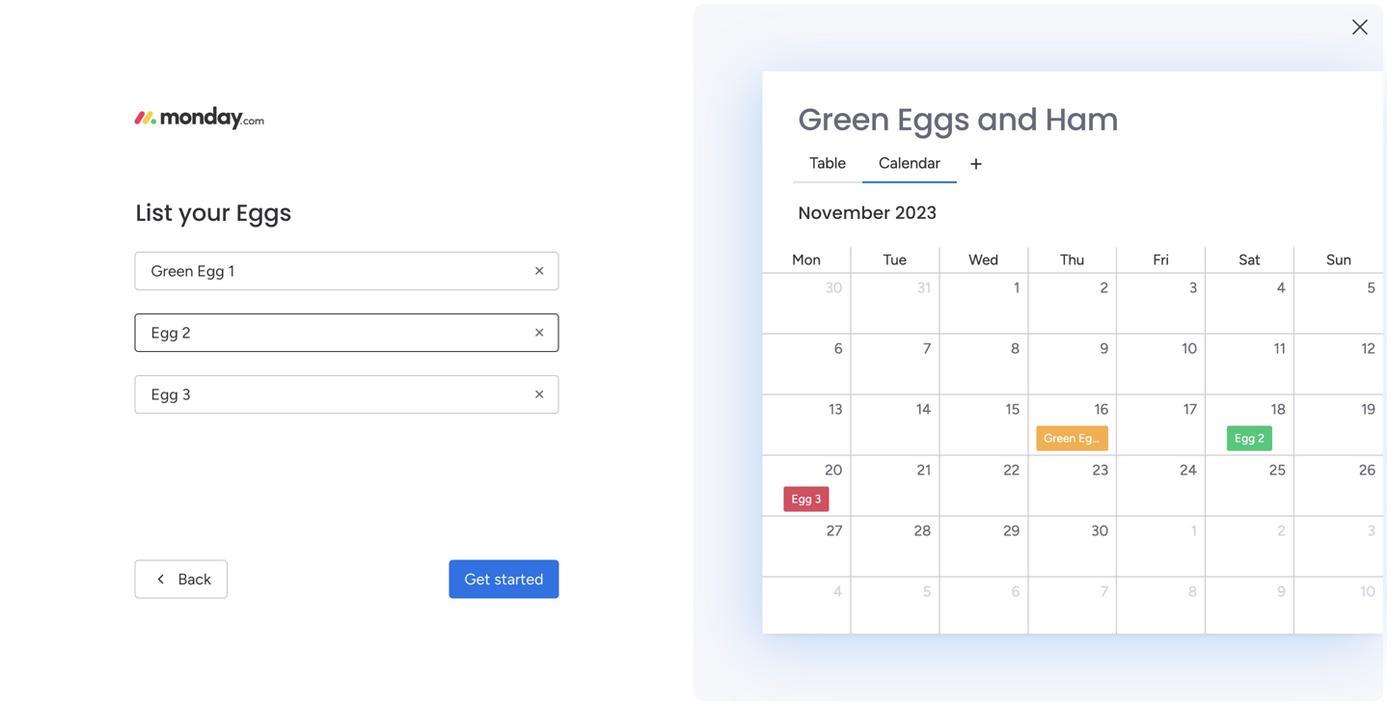 Task type: describe. For each thing, give the bounding box(es) containing it.
your
[[1167, 243, 1197, 260]]

enable desktop notifications link
[[1098, 265, 1359, 287]]

v2 user feedback image
[[1085, 110, 1099, 132]]

11
[[1275, 340, 1287, 358]]

2 horizontal spatial 1
[[1192, 523, 1198, 540]]

0 vertical spatial 1
[[1014, 279, 1020, 297]]

20
[[826, 462, 843, 479]]

resend email link
[[822, 11, 907, 28]]

browse
[[22, 192, 67, 209]]

search everything image
[[1224, 52, 1243, 71]]

1 horizontal spatial 5
[[1368, 279, 1376, 297]]

give
[[1107, 112, 1137, 130]]

2 vertical spatial 2
[[1278, 523, 1287, 540]]

31
[[918, 279, 932, 297]]

15
[[1006, 401, 1020, 418]]

12
[[1362, 340, 1376, 358]]

enable desktop notifications
[[1118, 267, 1307, 285]]

my
[[325, 564, 350, 585]]

install our mobile app link
[[1098, 339, 1359, 361]]

join
[[147, 390, 169, 406]]

started
[[494, 570, 544, 589]]

change
[[923, 11, 973, 28]]

(0/1)
[[1260, 292, 1291, 309]]

0 vertical spatial 4
[[1278, 279, 1287, 297]]

13
[[829, 401, 843, 418]]

workflow
[[1160, 606, 1223, 625]]

explore templates button
[[1081, 662, 1347, 700]]

team
[[1157, 292, 1192, 309]]

november
[[799, 201, 891, 225]]

confirm
[[371, 11, 421, 28]]

templates inside button
[[1207, 672, 1276, 690]]

2 vertical spatial 3
[[1368, 523, 1376, 540]]

request
[[77, 390, 127, 406]]

is
[[144, 298, 153, 315]]

17
[[1184, 401, 1198, 418]]

egg for 20
[[792, 492, 812, 506]]

list your eggs
[[136, 197, 292, 229]]

resend
[[822, 11, 870, 28]]

invite team members (0/1) link
[[1118, 290, 1359, 312]]

circle o image
[[1098, 343, 1111, 357]]

install
[[1118, 341, 1156, 358]]

to inside the 'request to join' button
[[131, 390, 143, 406]]

please confirm your email address: samiamgreeneggsnham27@gmail.com
[[326, 11, 803, 28]]

boost your workflow in minutes with ready-made templates
[[1081, 606, 1332, 648]]

to inside this workspace is empty. join this workspace to create content.
[[157, 319, 170, 336]]

ham
[[1046, 98, 1119, 141]]

feedback
[[1140, 112, 1201, 130]]

get started button
[[449, 560, 559, 599]]

21
[[918, 462, 932, 479]]

0 vertical spatial 30
[[826, 279, 843, 297]]

2023
[[896, 201, 937, 225]]

1 vertical spatial workspace
[[88, 319, 154, 336]]

0 horizontal spatial 3
[[815, 492, 822, 506]]

1 email from the left
[[457, 11, 491, 28]]

templates image image
[[1087, 455, 1341, 589]]

mon
[[792, 251, 821, 269]]

27
[[827, 523, 843, 540]]

content.
[[98, 341, 148, 357]]

tue
[[884, 251, 907, 269]]

wed
[[969, 251, 999, 269]]

upload your photo link
[[1118, 241, 1359, 262]]

request to join button
[[70, 383, 177, 414]]

green egg 1
[[1045, 431, 1107, 445]]

help image
[[1266, 52, 1286, 71]]

sam green image
[[1334, 46, 1365, 77]]

enable
[[1118, 267, 1161, 285]]

1 horizontal spatial egg
[[1079, 431, 1100, 445]]

request to join
[[77, 390, 169, 406]]

change email address
[[923, 11, 1065, 28]]

1 vertical spatial 30
[[1092, 523, 1109, 540]]

26
[[1360, 462, 1376, 479]]

explore templates
[[1152, 672, 1276, 690]]

our
[[1159, 341, 1183, 358]]

0 horizontal spatial 10
[[1183, 340, 1198, 358]]

egg for 18
[[1235, 431, 1256, 445]]

list
[[136, 197, 173, 229]]

profile
[[1185, 316, 1227, 334]]

your for list your eggs
[[179, 197, 230, 229]]

app
[[1234, 341, 1261, 358]]

logo image
[[135, 107, 264, 130]]

0 vertical spatial 6
[[835, 340, 843, 358]]

upload
[[1118, 243, 1164, 260]]

ready-
[[1081, 630, 1126, 648]]

0 vertical spatial 2
[[1101, 279, 1109, 297]]

desktop
[[1165, 267, 1219, 285]]

1 vertical spatial 2
[[1259, 431, 1265, 445]]

28
[[915, 523, 932, 540]]

egg 2
[[1235, 431, 1265, 445]]

0 horizontal spatial 7
[[924, 340, 932, 358]]

invite
[[1118, 292, 1154, 309]]

29
[[1004, 523, 1020, 540]]



Task type: locate. For each thing, give the bounding box(es) containing it.
invite members image
[[1134, 52, 1153, 71]]

6 down 29
[[1012, 583, 1020, 601]]

workspaces for my workspaces
[[354, 564, 450, 585]]

email for resend email
[[873, 11, 907, 28]]

0 horizontal spatial 1
[[1014, 279, 1020, 297]]

0 vertical spatial your
[[424, 11, 453, 28]]

email for change email address
[[977, 11, 1011, 28]]

2 horizontal spatial egg
[[1235, 431, 1256, 445]]

browse workspaces
[[22, 192, 142, 209]]

0 vertical spatial templates
[[1168, 630, 1238, 648]]

complete
[[1118, 316, 1182, 334]]

Search in workspace field
[[41, 230, 161, 252]]

inbox image
[[1092, 52, 1111, 71]]

1 horizontal spatial 9
[[1278, 583, 1287, 601]]

23
[[1093, 462, 1109, 479]]

7 up boost in the right bottom of the page
[[1101, 583, 1109, 601]]

1 vertical spatial templates
[[1207, 672, 1276, 690]]

9 left install
[[1101, 340, 1109, 358]]

green for green egg 1
[[1045, 431, 1076, 445]]

1 horizontal spatial your
[[424, 11, 453, 28]]

5 down 28
[[923, 583, 932, 601]]

1 horizontal spatial 4
[[1278, 279, 1287, 297]]

your up made
[[1125, 606, 1156, 625]]

1 vertical spatial your
[[179, 197, 230, 229]]

1 vertical spatial green
[[1045, 431, 1076, 445]]

4
[[1278, 279, 1287, 297], [834, 583, 843, 601]]

1 vertical spatial 10
[[1361, 583, 1376, 601]]

fri
[[1154, 251, 1170, 269]]

3
[[1190, 279, 1198, 297], [815, 492, 822, 506], [1368, 523, 1376, 540]]

give feedback
[[1107, 112, 1201, 130]]

9 up minutes
[[1278, 583, 1287, 601]]

get started
[[465, 570, 544, 589]]

9
[[1101, 340, 1109, 358], [1278, 583, 1287, 601]]

1 vertical spatial 7
[[1101, 583, 1109, 601]]

workspace up the this
[[75, 298, 141, 315]]

0 vertical spatial 3
[[1190, 279, 1198, 297]]

1 horizontal spatial 7
[[1101, 583, 1109, 601]]

back
[[178, 570, 211, 589]]

0 vertical spatial 10
[[1183, 340, 1198, 358]]

3 email from the left
[[977, 11, 1011, 28]]

your right 'confirm'
[[424, 11, 453, 28]]

resend email
[[822, 11, 907, 28]]

and
[[978, 98, 1038, 141]]

30 down "november"
[[826, 279, 843, 297]]

members
[[1196, 292, 1256, 309]]

apps image
[[1176, 52, 1196, 71]]

0 horizontal spatial to
[[131, 390, 143, 406]]

0 horizontal spatial 5
[[923, 583, 932, 601]]

7 down '31'
[[924, 340, 932, 358]]

email right change
[[977, 11, 1011, 28]]

to left join
[[131, 390, 143, 406]]

workspaces up search in workspace field at the top left
[[70, 192, 142, 209]]

1 vertical spatial 6
[[1012, 583, 1020, 601]]

templates inside boost your workflow in minutes with ready-made templates
[[1168, 630, 1238, 648]]

your for boost your workflow in minutes with ready-made templates
[[1125, 606, 1156, 625]]

2 horizontal spatial your
[[1125, 606, 1156, 625]]

workspaces inside button
[[70, 192, 142, 209]]

workspaces
[[70, 192, 142, 209], [354, 564, 450, 585]]

complete profile link
[[1118, 314, 1359, 336]]

1 horizontal spatial 2
[[1259, 431, 1265, 445]]

8 up workflow
[[1189, 583, 1198, 601]]

create
[[173, 319, 212, 336]]

egg 3
[[792, 492, 822, 506]]

0 horizontal spatial green
[[799, 98, 890, 141]]

8
[[1011, 340, 1020, 358], [1189, 583, 1198, 601]]

1 left circle o image
[[1014, 279, 1020, 297]]

this
[[63, 319, 85, 336]]

boost
[[1081, 606, 1121, 625]]

0 vertical spatial to
[[157, 319, 170, 336]]

email right "resend"
[[873, 11, 907, 28]]

0 horizontal spatial egg
[[792, 492, 812, 506]]

0 vertical spatial 7
[[924, 340, 932, 358]]

0 vertical spatial eggs
[[898, 98, 970, 141]]

0 horizontal spatial 9
[[1101, 340, 1109, 358]]

1 horizontal spatial green
[[1045, 431, 1076, 445]]

0 vertical spatial workspaces
[[70, 192, 142, 209]]

1 vertical spatial 5
[[923, 583, 932, 601]]

with
[[1302, 606, 1332, 625]]

this workspace is empty. join this workspace to create content.
[[34, 298, 212, 357]]

0 horizontal spatial your
[[179, 197, 230, 229]]

this
[[48, 298, 72, 315]]

0 vertical spatial workspace
[[75, 298, 141, 315]]

25
[[1270, 462, 1287, 479]]

workspaces right my
[[354, 564, 450, 585]]

invite team members (0/1) complete profile
[[1118, 292, 1291, 334]]

1 horizontal spatial 8
[[1189, 583, 1198, 601]]

22
[[1004, 462, 1020, 479]]

1 down 16
[[1102, 431, 1107, 445]]

mobile
[[1187, 341, 1230, 358]]

8 up 15
[[1011, 340, 1020, 358]]

empty.
[[157, 298, 199, 315]]

1 horizontal spatial eggs
[[898, 98, 970, 141]]

address:
[[495, 11, 549, 28]]

notifications image
[[1049, 52, 1068, 71]]

0 vertical spatial 8
[[1011, 340, 1020, 358]]

browse workspaces button
[[14, 185, 192, 216]]

1 vertical spatial to
[[131, 390, 143, 406]]

back button
[[135, 560, 228, 599]]

please
[[326, 11, 367, 28]]

green eggs and ham
[[799, 98, 1119, 141]]

0 horizontal spatial workspaces
[[70, 192, 142, 209]]

30 down 23
[[1092, 523, 1109, 540]]

1 vertical spatial 1
[[1102, 431, 1107, 445]]

1 vertical spatial 3
[[815, 492, 822, 506]]

5 up 12
[[1368, 279, 1376, 297]]

0 horizontal spatial 6
[[835, 340, 843, 358]]

2 vertical spatial 1
[[1192, 523, 1198, 540]]

join
[[34, 319, 60, 336]]

1 horizontal spatial 1
[[1102, 431, 1107, 445]]

1 horizontal spatial to
[[157, 319, 170, 336]]

None text field
[[135, 252, 559, 290], [135, 314, 559, 352], [135, 375, 559, 414], [135, 252, 559, 290], [135, 314, 559, 352], [135, 375, 559, 414]]

add to favorites image
[[546, 391, 566, 411]]

0 horizontal spatial 2
[[1101, 279, 1109, 297]]

0 horizontal spatial 8
[[1011, 340, 1020, 358]]

0 vertical spatial green
[[799, 98, 890, 141]]

10
[[1183, 340, 1198, 358], [1361, 583, 1376, 601]]

thu
[[1061, 251, 1085, 269]]

1 vertical spatial workspaces
[[354, 564, 450, 585]]

1 down the 24
[[1192, 523, 1198, 540]]

sun
[[1327, 251, 1352, 269]]

egg
[[1079, 431, 1100, 445], [1235, 431, 1256, 445], [792, 492, 812, 506]]

2 horizontal spatial 2
[[1278, 523, 1287, 540]]

14
[[917, 401, 932, 418]]

1 horizontal spatial 3
[[1190, 279, 1198, 297]]

to down empty.
[[157, 319, 170, 336]]

1 horizontal spatial email
[[873, 11, 907, 28]]

in
[[1227, 606, 1239, 625]]

photo
[[1200, 243, 1239, 260]]

2 email from the left
[[873, 11, 907, 28]]

0 vertical spatial 9
[[1101, 340, 1109, 358]]

1 vertical spatial eggs
[[236, 197, 292, 229]]

your inside boost your workflow in minutes with ready-made templates
[[1125, 606, 1156, 625]]

0 horizontal spatial eggs
[[236, 197, 292, 229]]

1 horizontal spatial 6
[[1012, 583, 1020, 601]]

18
[[1272, 401, 1287, 418]]

sat
[[1239, 251, 1261, 269]]

6 up 13
[[835, 340, 843, 358]]

your
[[424, 11, 453, 28], [179, 197, 230, 229], [1125, 606, 1156, 625]]

1 vertical spatial 4
[[834, 583, 843, 601]]

24
[[1181, 462, 1198, 479]]

workspaces for browse workspaces
[[70, 192, 142, 209]]

0 horizontal spatial email
[[457, 11, 491, 28]]

my workspaces
[[325, 564, 450, 585]]

get
[[465, 570, 491, 589]]

2 horizontal spatial email
[[977, 11, 1011, 28]]

5
[[1368, 279, 1376, 297], [923, 583, 932, 601]]

0 horizontal spatial 4
[[834, 583, 843, 601]]

email
[[457, 11, 491, 28], [873, 11, 907, 28], [977, 11, 1011, 28]]

1 vertical spatial 8
[[1189, 583, 1198, 601]]

address
[[1014, 11, 1065, 28]]

samiamgreeneggsnham27@gmail.com
[[552, 11, 803, 28]]

0 vertical spatial 5
[[1368, 279, 1376, 297]]

eggs
[[898, 98, 970, 141], [236, 197, 292, 229]]

0 horizontal spatial 30
[[826, 279, 843, 297]]

1 horizontal spatial 30
[[1092, 523, 1109, 540]]

explore
[[1152, 672, 1203, 690]]

email left address:
[[457, 11, 491, 28]]

install our mobile app
[[1118, 341, 1261, 358]]

templates down workflow
[[1168, 630, 1238, 648]]

1
[[1014, 279, 1020, 297], [1102, 431, 1107, 445], [1192, 523, 1198, 540]]

your right list
[[179, 197, 230, 229]]

circle o image
[[1098, 269, 1111, 284]]

1 horizontal spatial workspaces
[[354, 564, 450, 585]]

upload your photo
[[1118, 243, 1239, 260]]

16
[[1095, 401, 1109, 418]]

2 horizontal spatial 3
[[1368, 523, 1376, 540]]

templates right explore
[[1207, 672, 1276, 690]]

workspace
[[75, 298, 141, 315], [88, 319, 154, 336]]

green for green eggs and ham
[[799, 98, 890, 141]]

1 vertical spatial 9
[[1278, 583, 1287, 601]]

november 2023
[[799, 201, 937, 225]]

19
[[1362, 401, 1376, 418]]

30
[[826, 279, 843, 297], [1092, 523, 1109, 540]]

1 horizontal spatial 10
[[1361, 583, 1376, 601]]

made
[[1126, 630, 1165, 648]]

workspace up 'content.'
[[88, 319, 154, 336]]

minutes
[[1243, 606, 1298, 625]]

2 vertical spatial your
[[1125, 606, 1156, 625]]

change email address link
[[923, 11, 1065, 28]]



Task type: vqa. For each thing, say whether or not it's contained in the screenshot.
See plans
no



